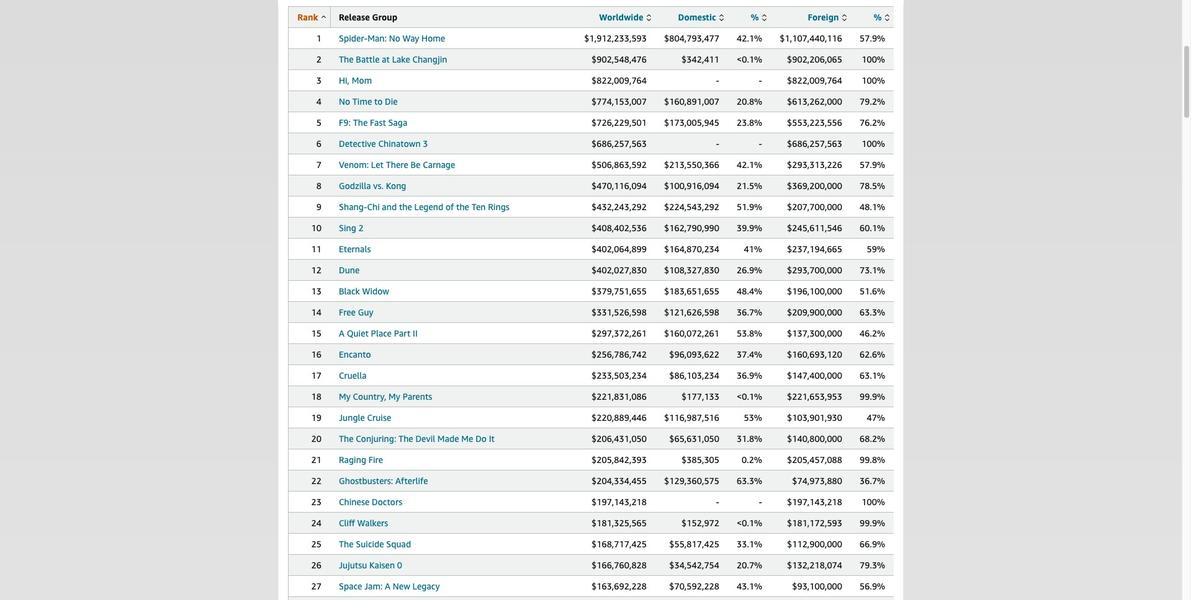 Task type: describe. For each thing, give the bounding box(es) containing it.
no time to die link
[[339, 96, 398, 107]]

$293,313,226
[[787, 160, 842, 170]]

$774,153,007
[[592, 96, 647, 107]]

0
[[397, 561, 402, 571]]

6
[[316, 138, 322, 149]]

4
[[316, 96, 322, 107]]

$152,972
[[682, 518, 720, 529]]

11
[[311, 244, 322, 255]]

9
[[316, 202, 322, 212]]

36.9%
[[737, 371, 763, 381]]

$613,262,000
[[787, 96, 842, 107]]

ghostbusters: afterlife
[[339, 476, 428, 487]]

26.9%
[[737, 265, 763, 276]]

42.1% for $213,550,366
[[737, 160, 763, 170]]

$163,692,228
[[592, 582, 647, 592]]

$224,543,292
[[664, 202, 720, 212]]

legacy
[[413, 582, 440, 592]]

1 horizontal spatial a
[[385, 582, 391, 592]]

quiet
[[347, 328, 369, 339]]

76.2%
[[860, 117, 885, 128]]

21
[[311, 455, 322, 466]]

$166,760,828
[[592, 561, 647, 571]]

the for battle
[[339, 54, 354, 65]]

encanto
[[339, 350, 371, 360]]

- up '$152,972'
[[716, 497, 720, 508]]

2 my from the left
[[389, 392, 400, 402]]

- up 20.8% on the right
[[759, 75, 762, 86]]

26
[[311, 561, 322, 571]]

1
[[316, 33, 322, 43]]

a quiet place part ii link
[[339, 328, 418, 339]]

79.2%
[[860, 96, 885, 107]]

to
[[374, 96, 383, 107]]

f9:
[[339, 117, 351, 128]]

$402,064,899
[[592, 244, 647, 255]]

0 vertical spatial no
[[389, 33, 400, 43]]

53.8%
[[737, 328, 763, 339]]

- down $342,411
[[716, 75, 720, 86]]

be
[[411, 160, 421, 170]]

20
[[311, 434, 322, 445]]

raging fire link
[[339, 455, 383, 466]]

15
[[311, 328, 322, 339]]

detective chinatown 3 link
[[339, 138, 428, 149]]

$221,831,086
[[592, 392, 647, 402]]

foreign link
[[808, 12, 847, 22]]

venom: let there be carnage link
[[339, 160, 455, 170]]

group
[[372, 12, 398, 22]]

$205,842,393
[[592, 455, 647, 466]]

$209,900,000
[[787, 307, 842, 318]]

0 horizontal spatial a
[[339, 328, 345, 339]]

eternals
[[339, 244, 371, 255]]

% for second % link from the right
[[751, 12, 759, 22]]

ten
[[472, 202, 486, 212]]

$902,206,065
[[787, 54, 842, 65]]

43.1%
[[737, 582, 763, 592]]

0 horizontal spatial 3
[[316, 75, 322, 86]]

$237,194,665
[[787, 244, 842, 255]]

1 horizontal spatial 3
[[423, 138, 428, 149]]

1 $686,257,563 from the left
[[592, 138, 647, 149]]

squad
[[386, 540, 411, 550]]

chinese doctors link
[[339, 497, 402, 508]]

$183,651,655
[[664, 286, 720, 297]]

27
[[311, 582, 322, 592]]

$70,592,228
[[669, 582, 720, 592]]

99.9% for $221,653,953
[[860, 392, 885, 402]]

part
[[394, 328, 411, 339]]

space jam: a new legacy link
[[339, 582, 440, 592]]

31.8%
[[737, 434, 763, 445]]

domestic
[[678, 12, 716, 22]]

$177,133
[[682, 392, 720, 402]]

venom:
[[339, 160, 369, 170]]

57.9% for $293,313,226
[[860, 160, 885, 170]]

56.9%
[[860, 582, 885, 592]]

1 $822,009,764 from the left
[[592, 75, 647, 86]]

sing 2
[[339, 223, 364, 233]]

sing 2 link
[[339, 223, 364, 233]]

41%
[[744, 244, 762, 255]]

$206,431,050
[[592, 434, 647, 445]]

raging
[[339, 455, 366, 466]]

- down the 0.2%
[[759, 497, 762, 508]]

$116,987,516
[[664, 413, 720, 423]]

jungle cruise link
[[339, 413, 391, 423]]

% for second % link
[[874, 12, 882, 22]]

there
[[386, 160, 408, 170]]

1 vertical spatial no
[[339, 96, 350, 107]]

$369,200,000
[[787, 181, 842, 191]]

jujutsu kaisen 0
[[339, 561, 402, 571]]

100% for $686,257,563
[[862, 138, 885, 149]]

63.1%
[[860, 371, 885, 381]]

$553,223,556
[[787, 117, 842, 128]]

78.5%
[[860, 181, 885, 191]]

1 my from the left
[[339, 392, 351, 402]]

$65,631,050
[[669, 434, 720, 445]]

worldwide link
[[599, 12, 651, 22]]

jujutsu kaisen 0 link
[[339, 561, 402, 571]]

$181,325,565
[[592, 518, 647, 529]]

1 vertical spatial 63.3%
[[737, 476, 763, 487]]

foreign
[[808, 12, 839, 22]]

47%
[[867, 413, 885, 423]]

die
[[385, 96, 398, 107]]

the right f9:
[[353, 117, 368, 128]]

$168,717,425
[[592, 540, 647, 550]]

<0.1% for $177,133
[[737, 392, 763, 402]]

$103,901,930
[[787, 413, 842, 423]]



Task type: locate. For each thing, give the bounding box(es) containing it.
1 vertical spatial 99.9%
[[860, 518, 885, 529]]

14
[[311, 307, 322, 318]]

2 100% from the top
[[862, 75, 885, 86]]

0 horizontal spatial my
[[339, 392, 351, 402]]

a left 'quiet'
[[339, 328, 345, 339]]

0 horizontal spatial no
[[339, 96, 350, 107]]

place
[[371, 328, 392, 339]]

doctors
[[372, 497, 402, 508]]

black
[[339, 286, 360, 297]]

20.7%
[[737, 561, 763, 571]]

release group
[[339, 12, 398, 22]]

f9: the fast saga
[[339, 117, 407, 128]]

<0.1% up 20.8% on the right
[[737, 54, 763, 65]]

$197,143,218 up the $181,172,593
[[787, 497, 842, 508]]

$822,009,764 down '$902,548,476'
[[592, 75, 647, 86]]

3 100% from the top
[[862, 138, 885, 149]]

no left way
[[389, 33, 400, 43]]

1 horizontal spatial 36.7%
[[860, 476, 885, 487]]

spider-man: no way home link
[[339, 33, 445, 43]]

the down 'jungle'
[[339, 434, 354, 445]]

eternals link
[[339, 244, 371, 255]]

0 horizontal spatial $197,143,218
[[592, 497, 647, 508]]

f9: the fast saga link
[[339, 117, 407, 128]]

dune
[[339, 265, 360, 276]]

1 $197,143,218 from the left
[[592, 497, 647, 508]]

99.9% up 66.9%
[[860, 518, 885, 529]]

$197,143,218 down $204,334,455
[[592, 497, 647, 508]]

2 $686,257,563 from the left
[[787, 138, 842, 149]]

37.4%
[[737, 350, 763, 360]]

21.5%
[[737, 181, 763, 191]]

the left devil
[[399, 434, 413, 445]]

46.2%
[[860, 328, 885, 339]]

42.1% right $804,793,477
[[737, 33, 763, 43]]

2 % link from the left
[[874, 12, 890, 22]]

0 horizontal spatial 36.7%
[[737, 307, 763, 318]]

99.9% down 63.1%
[[860, 392, 885, 402]]

$93,100,000
[[792, 582, 842, 592]]

$385,305
[[682, 455, 720, 466]]

$162,790,990
[[664, 223, 720, 233]]

raging fire
[[339, 455, 383, 466]]

2 the from the left
[[456, 202, 469, 212]]

2 <0.1% from the top
[[737, 392, 763, 402]]

1 vertical spatial 2
[[359, 223, 364, 233]]

the up hi,
[[339, 54, 354, 65]]

jungle
[[339, 413, 365, 423]]

36.7%
[[737, 307, 763, 318], [860, 476, 885, 487]]

black widow link
[[339, 286, 389, 297]]

1 vertical spatial 36.7%
[[860, 476, 885, 487]]

$173,005,945
[[664, 117, 720, 128]]

$256,786,742
[[592, 350, 647, 360]]

<0.1% for $342,411
[[737, 54, 763, 65]]

1 horizontal spatial 63.3%
[[860, 307, 885, 318]]

$245,611,546
[[787, 223, 842, 233]]

a left new
[[385, 582, 391, 592]]

0 vertical spatial 63.3%
[[860, 307, 885, 318]]

chinatown
[[378, 138, 421, 149]]

jujutsu
[[339, 561, 367, 571]]

$205,457,088
[[787, 455, 842, 466]]

1 horizontal spatial 2
[[359, 223, 364, 233]]

% link right "foreign" link
[[874, 12, 890, 22]]

man:
[[368, 33, 387, 43]]

$822,009,764 up $613,262,000
[[787, 75, 842, 86]]

42.1% for $804,793,477
[[737, 33, 763, 43]]

$470,116,094
[[592, 181, 647, 191]]

my up 'jungle'
[[339, 392, 351, 402]]

60.1%
[[860, 223, 885, 233]]

$342,411
[[682, 54, 720, 65]]

the for suicide
[[339, 540, 354, 550]]

% right "foreign" link
[[874, 12, 882, 22]]

0 horizontal spatial $686,257,563
[[592, 138, 647, 149]]

0 vertical spatial 3
[[316, 75, 322, 86]]

- down 23.8% in the top of the page
[[759, 138, 762, 149]]

my left the parents
[[389, 392, 400, 402]]

0.2%
[[742, 455, 762, 466]]

57.9% up 78.5%
[[860, 160, 885, 170]]

66.9%
[[860, 540, 885, 550]]

$686,257,563 down $726,229,501
[[592, 138, 647, 149]]

1 vertical spatial 3
[[423, 138, 428, 149]]

63.3% down the 0.2%
[[737, 476, 763, 487]]

36.7% up the 53.8%
[[737, 307, 763, 318]]

my country, my parents
[[339, 392, 432, 402]]

the right and
[[399, 202, 412, 212]]

shang-chi and the legend of the ten rings link
[[339, 202, 510, 212]]

saga
[[388, 117, 407, 128]]

1 42.1% from the top
[[737, 33, 763, 43]]

1 vertical spatial 42.1%
[[737, 160, 763, 170]]

release
[[339, 12, 370, 22]]

sing
[[339, 223, 356, 233]]

33.1%
[[737, 540, 763, 550]]

100% for $197,143,218
[[862, 497, 885, 508]]

1 horizontal spatial my
[[389, 392, 400, 402]]

$204,334,455
[[592, 476, 647, 487]]

1 vertical spatial <0.1%
[[737, 392, 763, 402]]

36.7% down 99.8%
[[860, 476, 885, 487]]

- down $173,005,945
[[716, 138, 720, 149]]

spider-man: no way home
[[339, 33, 445, 43]]

0 vertical spatial 2
[[316, 54, 322, 65]]

1 horizontal spatial the
[[456, 202, 469, 212]]

no
[[389, 33, 400, 43], [339, 96, 350, 107]]

0 horizontal spatial 63.3%
[[737, 476, 763, 487]]

13
[[311, 286, 322, 297]]

new
[[393, 582, 410, 592]]

100% for $822,009,764
[[862, 75, 885, 86]]

$132,218,074
[[787, 561, 842, 571]]

53%
[[744, 413, 762, 423]]

the for conjuring:
[[339, 434, 354, 445]]

<0.1% down 36.9%
[[737, 392, 763, 402]]

<0.1% for $152,972
[[737, 518, 763, 529]]

encanto link
[[339, 350, 371, 360]]

godzilla vs. kong link
[[339, 181, 406, 191]]

$108,327,830
[[664, 265, 720, 276]]

changjin
[[413, 54, 447, 65]]

1 <0.1% from the top
[[737, 54, 763, 65]]

42.1% up 21.5% at the right top of the page
[[737, 160, 763, 170]]

mom
[[352, 75, 372, 86]]

$181,172,593
[[787, 518, 842, 529]]

4 100% from the top
[[862, 497, 885, 508]]

18
[[311, 392, 322, 402]]

$220,889,446
[[592, 413, 647, 423]]

fire
[[369, 455, 383, 466]]

1 99.9% from the top
[[860, 392, 885, 402]]

% right domestic link
[[751, 12, 759, 22]]

a quiet place part ii
[[339, 328, 418, 339]]

1 vertical spatial a
[[385, 582, 391, 592]]

20.8%
[[737, 96, 763, 107]]

2 right sing
[[359, 223, 364, 233]]

1 horizontal spatial no
[[389, 33, 400, 43]]

2 $197,143,218 from the left
[[787, 497, 842, 508]]

0 horizontal spatial % link
[[751, 12, 767, 22]]

1 vertical spatial 57.9%
[[860, 160, 885, 170]]

1 the from the left
[[399, 202, 412, 212]]

57.9% right $1,107,440,116
[[860, 33, 885, 43]]

5
[[316, 117, 322, 128]]

1 % link from the left
[[751, 12, 767, 22]]

2 $822,009,764 from the left
[[787, 75, 842, 86]]

63.3% down 51.6%
[[860, 307, 885, 318]]

2 down 1
[[316, 54, 322, 65]]

1 horizontal spatial $686,257,563
[[787, 138, 842, 149]]

0 horizontal spatial 2
[[316, 54, 322, 65]]

0 vertical spatial 36.7%
[[737, 307, 763, 318]]

51.9%
[[737, 202, 763, 212]]

$140,800,000
[[787, 434, 842, 445]]

3 <0.1% from the top
[[737, 518, 763, 529]]

ghostbusters: afterlife link
[[339, 476, 428, 487]]

2 % from the left
[[874, 12, 882, 22]]

2 vertical spatial <0.1%
[[737, 518, 763, 529]]

23
[[311, 497, 322, 508]]

12
[[311, 265, 322, 276]]

0 horizontal spatial the
[[399, 202, 412, 212]]

2 42.1% from the top
[[737, 160, 763, 170]]

the battle at lake changjin link
[[339, 54, 447, 65]]

2 57.9% from the top
[[860, 160, 885, 170]]

$686,257,563 up $293,313,226
[[787, 138, 842, 149]]

hi, mom
[[339, 75, 372, 86]]

0 horizontal spatial $822,009,764
[[592, 75, 647, 86]]

0 vertical spatial 99.9%
[[860, 392, 885, 402]]

the battle at lake changjin
[[339, 54, 447, 65]]

$160,693,120
[[787, 350, 842, 360]]

the conjuring: the devil made me do it
[[339, 434, 495, 445]]

ghostbusters:
[[339, 476, 393, 487]]

godzilla
[[339, 181, 371, 191]]

1 horizontal spatial %
[[874, 12, 882, 22]]

3 up 4
[[316, 75, 322, 86]]

0 vertical spatial <0.1%
[[737, 54, 763, 65]]

legend
[[414, 202, 443, 212]]

1 % from the left
[[751, 12, 759, 22]]

57.9%
[[860, 33, 885, 43], [860, 160, 885, 170]]

jam:
[[364, 582, 383, 592]]

a
[[339, 328, 345, 339], [385, 582, 391, 592]]

0 vertical spatial 57.9%
[[860, 33, 885, 43]]

0 vertical spatial a
[[339, 328, 345, 339]]

3 up carnage
[[423, 138, 428, 149]]

1 100% from the top
[[862, 54, 885, 65]]

1 horizontal spatial % link
[[874, 12, 890, 22]]

2 99.9% from the top
[[860, 518, 885, 529]]

0 horizontal spatial %
[[751, 12, 759, 22]]

1 57.9% from the top
[[860, 33, 885, 43]]

57.9% for $1,107,440,116
[[860, 33, 885, 43]]

% link right domestic link
[[751, 12, 767, 22]]

<0.1%
[[737, 54, 763, 65], [737, 392, 763, 402], [737, 518, 763, 529]]

19
[[311, 413, 322, 423]]

free guy link
[[339, 307, 373, 318]]

venom: let there be carnage
[[339, 160, 455, 170]]

the suicide squad
[[339, 540, 411, 550]]

lake
[[392, 54, 410, 65]]

$221,653,953
[[787, 392, 842, 402]]

39.9%
[[737, 223, 763, 233]]

48.4%
[[737, 286, 763, 297]]

99.9% for $181,172,593
[[860, 518, 885, 529]]

1 horizontal spatial $197,143,218
[[787, 497, 842, 508]]

the right of
[[456, 202, 469, 212]]

dune link
[[339, 265, 360, 276]]

0 vertical spatial 42.1%
[[737, 33, 763, 43]]

100% for $902,206,065
[[862, 54, 885, 65]]

<0.1% up 33.1%
[[737, 518, 763, 529]]

rank
[[298, 12, 318, 22], [298, 12, 318, 22]]

the down cliff at left bottom
[[339, 540, 354, 550]]

the conjuring: the devil made me do it link
[[339, 434, 495, 445]]

1 horizontal spatial $822,009,764
[[787, 75, 842, 86]]

no left time
[[339, 96, 350, 107]]

99.9%
[[860, 392, 885, 402], [860, 518, 885, 529]]

afterlife
[[395, 476, 428, 487]]

16
[[311, 350, 322, 360]]



Task type: vqa. For each thing, say whether or not it's contained in the screenshot.


